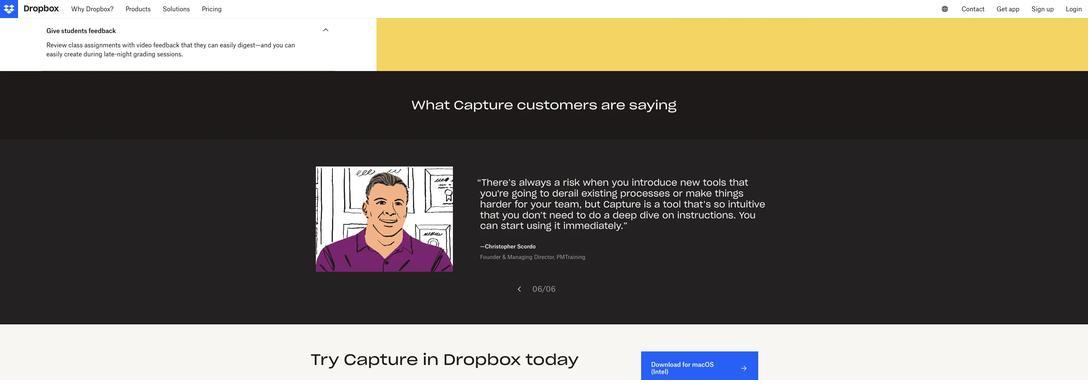 Task type: locate. For each thing, give the bounding box(es) containing it.
that's
[[684, 199, 711, 211]]

can
[[208, 41, 218, 49], [285, 41, 295, 49], [480, 221, 498, 232]]

1 vertical spatial that
[[730, 177, 749, 189]]

when
[[583, 177, 609, 189]]

a left risk
[[555, 177, 560, 189]]

2 horizontal spatial that
[[730, 177, 749, 189]]

app
[[1009, 5, 1020, 13]]

that left they
[[181, 41, 193, 49]]

that up intuitive on the right bottom
[[730, 177, 749, 189]]

1 vertical spatial for
[[683, 362, 691, 369]]

founder & managing director, pmtraining
[[480, 254, 586, 261]]

0 vertical spatial easily
[[220, 41, 236, 49]]

feedback up sessions.
[[153, 41, 180, 49]]

that
[[181, 41, 193, 49], [730, 177, 749, 189], [480, 210, 500, 221]]

dropbox?
[[86, 5, 114, 13]]

1 vertical spatial to
[[577, 210, 586, 221]]

0 vertical spatial that
[[181, 41, 193, 49]]

sign up
[[1032, 5, 1055, 13]]

1 horizontal spatial that
[[480, 210, 500, 221]]

to
[[540, 188, 550, 200], [577, 210, 586, 221]]

feedback up assignments
[[89, 27, 116, 35]]

intuitive
[[729, 199, 766, 211]]

can inside "there's always a risk when you introduce new tools that you're going to derail existing processes or make things harder for your team, but capture is a tool that's so intuitive that you don't need to do a deep dive on instructions. you can start using it immediately."
[[480, 221, 498, 232]]

0 horizontal spatial capture
[[344, 351, 418, 370]]

0 vertical spatial you
[[273, 41, 283, 49]]

introduce
[[632, 177, 678, 189]]

0 horizontal spatial that
[[181, 41, 193, 49]]

0 vertical spatial capture
[[454, 98, 514, 113]]

founder
[[480, 254, 501, 261]]

"there's
[[477, 177, 516, 189]]

0 horizontal spatial feedback
[[89, 27, 116, 35]]

new
[[681, 177, 701, 189]]

can up —christopher
[[480, 221, 498, 232]]

2 horizontal spatial can
[[480, 221, 498, 232]]

1 horizontal spatial capture
[[454, 98, 514, 113]]

macos
[[693, 362, 714, 369]]

0 horizontal spatial can
[[208, 41, 218, 49]]

today
[[526, 351, 579, 370]]

login
[[1067, 5, 1083, 13]]

—christopher
[[480, 244, 516, 250]]

review class assignments with video feedback that they can easily digest—and you can easily create during late-night grading sessions.
[[46, 41, 295, 58]]

2 vertical spatial that
[[480, 210, 500, 221]]

2 vertical spatial capture
[[344, 351, 418, 370]]

capture for try capture in dropbox today
[[344, 351, 418, 370]]

you
[[273, 41, 283, 49], [612, 177, 629, 189], [503, 210, 520, 221]]

2 horizontal spatial capture
[[604, 199, 641, 211]]

1 horizontal spatial feedback
[[153, 41, 180, 49]]

1 vertical spatial capture
[[604, 199, 641, 211]]

create
[[64, 51, 82, 58]]

contact
[[962, 5, 985, 13]]

capture for what capture customers are saying
[[454, 98, 514, 113]]

a right do
[[604, 210, 610, 221]]

that down "you're" at left
[[480, 210, 500, 221]]

give students feedback
[[46, 27, 116, 35]]

1 horizontal spatial for
[[683, 362, 691, 369]]

always
[[519, 177, 552, 189]]

feedback
[[89, 27, 116, 35], [153, 41, 180, 49]]

0 horizontal spatial for
[[515, 199, 528, 211]]

for inside "there's always a risk when you introduce new tools that you're going to derail existing processes or make things harder for your team, but capture is a tool that's so intuitive that you don't need to do a deep dive on instructions. you can start using it immediately."
[[515, 199, 528, 211]]

"there's always a risk when you introduce new tools that you're going to derail existing processes or make things harder for your team, but capture is a tool that's so intuitive that you don't need to do a deep dive on instructions. you can start using it immediately."
[[477, 177, 766, 232]]

1 horizontal spatial easily
[[220, 41, 236, 49]]

why dropbox? button
[[65, 0, 120, 18]]

sessions.
[[157, 51, 183, 58]]

you right when
[[612, 177, 629, 189]]

for left your
[[515, 199, 528, 211]]

you right digest—and
[[273, 41, 283, 49]]

for inside download for macos (intel)
[[683, 362, 691, 369]]

grading
[[134, 51, 156, 58]]

night
[[117, 51, 132, 58]]

a right is
[[655, 199, 661, 211]]

2 horizontal spatial a
[[655, 199, 661, 211]]

you
[[739, 210, 756, 221]]

2 horizontal spatial you
[[612, 177, 629, 189]]

a
[[555, 177, 560, 189], [655, 199, 661, 211], [604, 210, 610, 221]]

easily left digest—and
[[220, 41, 236, 49]]

they
[[194, 41, 206, 49]]

0 vertical spatial for
[[515, 199, 528, 211]]

to right going
[[540, 188, 550, 200]]

you're
[[480, 188, 509, 200]]

1 vertical spatial feedback
[[153, 41, 180, 49]]

saying
[[630, 98, 677, 113]]

1 vertical spatial easily
[[46, 51, 63, 58]]

0 vertical spatial to
[[540, 188, 550, 200]]

make
[[686, 188, 712, 200]]

capture
[[454, 98, 514, 113], [604, 199, 641, 211], [344, 351, 418, 370]]

easily down review
[[46, 51, 63, 58]]

1 horizontal spatial you
[[503, 210, 520, 221]]

sign
[[1032, 5, 1046, 13]]

for
[[515, 199, 528, 211], [683, 362, 691, 369]]

can right they
[[208, 41, 218, 49]]

you left don't
[[503, 210, 520, 221]]

for left macos at right bottom
[[683, 362, 691, 369]]

easily
[[220, 41, 236, 49], [46, 51, 63, 58]]

contact button
[[956, 0, 991, 18]]

can right digest—and
[[285, 41, 295, 49]]

0 horizontal spatial you
[[273, 41, 283, 49]]

using
[[527, 221, 552, 232]]

to left do
[[577, 210, 586, 221]]

up
[[1047, 5, 1055, 13]]

video
[[137, 41, 152, 49]]

harder
[[480, 199, 512, 211]]

0 horizontal spatial a
[[555, 177, 560, 189]]

solutions button
[[157, 0, 196, 18]]

capture inside "there's always a risk when you introduce new tools that you're going to derail existing processes or make things harder for your team, but capture is a tool that's so intuitive that you don't need to do a deep dive on instructions. you can start using it immediately."
[[604, 199, 641, 211]]

are
[[601, 98, 626, 113]]

class
[[69, 41, 83, 49]]



Task type: vqa. For each thing, say whether or not it's contained in the screenshot.
you
yes



Task type: describe. For each thing, give the bounding box(es) containing it.
get app button
[[991, 0, 1026, 18]]

why
[[71, 5, 84, 13]]

0 horizontal spatial to
[[540, 188, 550, 200]]

0 vertical spatial feedback
[[89, 27, 116, 35]]

is
[[644, 199, 652, 211]]

(intel)
[[652, 369, 669, 376]]

things
[[715, 188, 744, 200]]

instructions.
[[678, 210, 737, 221]]

a screenshot of chart, with a circle drawn over part of the image and the dropbox capture toolbar image
[[395, 0, 1071, 53]]

06/06
[[533, 285, 556, 294]]

why dropbox?
[[71, 5, 114, 13]]

customers
[[517, 98, 598, 113]]

digest—and
[[238, 41, 272, 49]]

start
[[501, 221, 524, 232]]

a man stands in front of a wall with framed school degrees and a bookcase image
[[316, 167, 453, 272]]

on
[[663, 210, 675, 221]]

don't
[[523, 210, 547, 221]]

give
[[46, 27, 60, 35]]

1 horizontal spatial can
[[285, 41, 295, 49]]

so
[[714, 199, 726, 211]]

existing
[[582, 188, 618, 200]]

need
[[550, 210, 574, 221]]

try
[[311, 351, 339, 370]]

login link
[[1061, 0, 1089, 18]]

download for macos (intel)
[[652, 362, 714, 376]]

going
[[512, 188, 537, 200]]

try capture in dropbox today
[[311, 351, 579, 370]]

2 vertical spatial you
[[503, 210, 520, 221]]

derail
[[553, 188, 579, 200]]

pmtraining
[[557, 254, 586, 261]]

solutions
[[163, 5, 190, 13]]

in
[[423, 351, 439, 370]]

tool
[[663, 199, 681, 211]]

during
[[84, 51, 102, 58]]

what capture customers are saying
[[412, 98, 677, 113]]

director,
[[534, 254, 555, 261]]

risk
[[563, 177, 580, 189]]

tools
[[704, 177, 727, 189]]

do
[[589, 210, 601, 221]]

managing
[[508, 254, 533, 261]]

or
[[673, 188, 683, 200]]

pricing link
[[196, 0, 228, 18]]

assignments
[[84, 41, 121, 49]]

deep
[[613, 210, 637, 221]]

1 vertical spatial you
[[612, 177, 629, 189]]

dropbox
[[444, 351, 521, 370]]

immediately."
[[564, 221, 628, 232]]

your
[[531, 199, 552, 211]]

0 horizontal spatial easily
[[46, 51, 63, 58]]

&
[[503, 254, 506, 261]]

team,
[[555, 199, 582, 211]]

download for macos (intel) link
[[642, 352, 759, 381]]

get
[[997, 5, 1008, 13]]

1 horizontal spatial a
[[604, 210, 610, 221]]

pricing
[[202, 5, 222, 13]]

but
[[585, 199, 601, 211]]

dive
[[640, 210, 660, 221]]

download
[[652, 362, 681, 369]]

sign up link
[[1026, 0, 1061, 18]]

that inside review class assignments with video feedback that they can easily digest—and you can easily create during late-night grading sessions.
[[181, 41, 193, 49]]

with
[[122, 41, 135, 49]]

late-
[[104, 51, 117, 58]]

—christopher scordo
[[480, 244, 536, 250]]

review
[[46, 41, 67, 49]]

you inside review class assignments with video feedback that they can easily digest—and you can easily create during late-night grading sessions.
[[273, 41, 283, 49]]

products
[[126, 5, 151, 13]]

what
[[412, 98, 450, 113]]

feedback inside review class assignments with video feedback that they can easily digest—and you can easily create during late-night grading sessions.
[[153, 41, 180, 49]]

get app
[[997, 5, 1020, 13]]

students
[[61, 27, 87, 35]]

processes
[[621, 188, 670, 200]]

scordo
[[517, 244, 536, 250]]

it
[[555, 221, 561, 232]]

products button
[[120, 0, 157, 18]]

1 horizontal spatial to
[[577, 210, 586, 221]]



